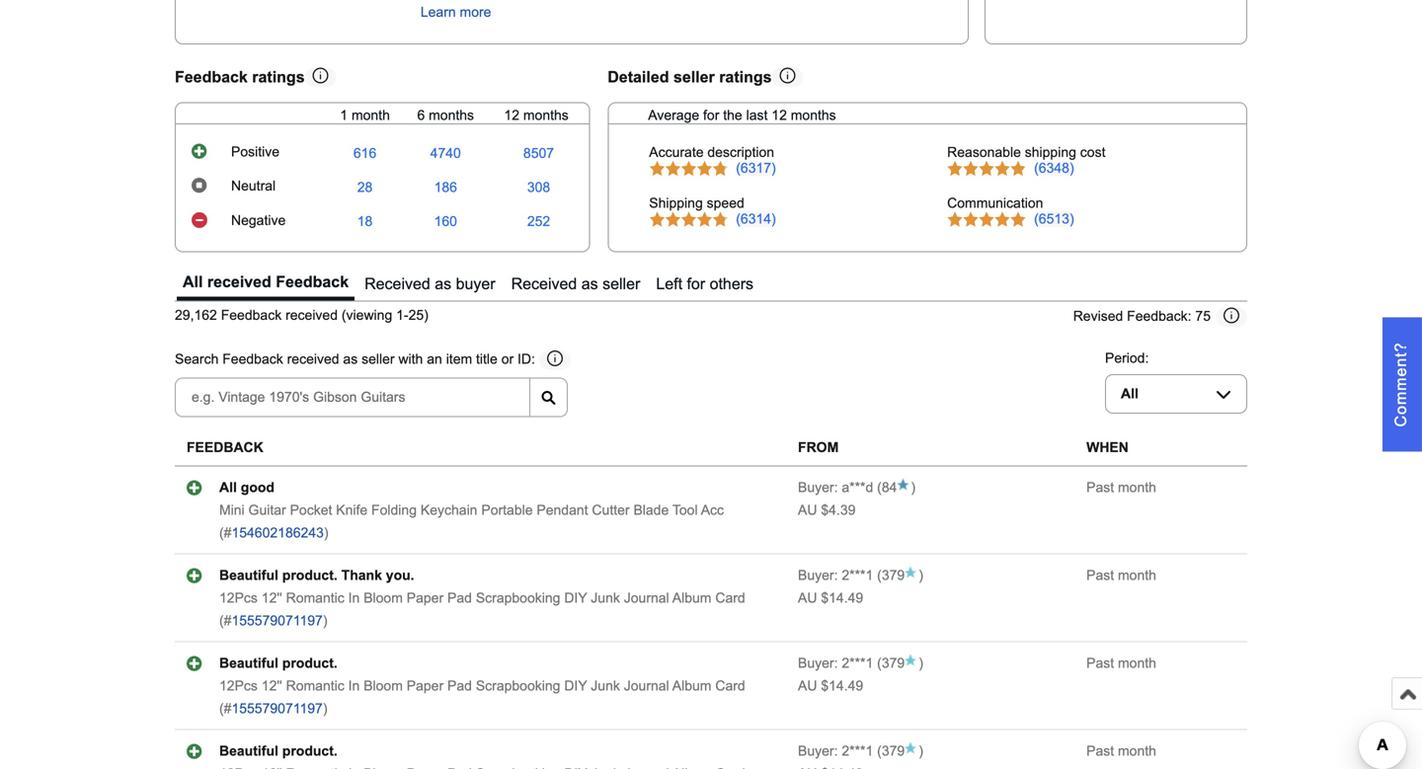 Task type: vqa. For each thing, say whether or not it's contained in the screenshot.


Task type: describe. For each thing, give the bounding box(es) containing it.
past month element for "feedback left by buyer." element for 155579071197 link corresponding to beautiful product.
[[1087, 656, 1157, 672]]

speed
[[707, 196, 745, 211]]

paper for beautiful product. thank you.
[[407, 591, 444, 606]]

75
[[1196, 309, 1211, 324]]

for for left
[[687, 275, 706, 293]]

buyer: for "feedback left by buyer." element for 155579071197 link corresponding to beautiful product.
[[798, 656, 838, 672]]

more
[[460, 5, 491, 20]]

beautiful product. element for 4th "feedback left by buyer." element from the top
[[219, 744, 338, 759]]

all good element
[[219, 480, 275, 496]]

revised feedback: 75
[[1074, 309, 1211, 324]]

buyer: for "feedback left by buyer." element containing buyer: a***d
[[798, 480, 838, 496]]

seller inside received as seller button
[[603, 275, 641, 293]]

616 button
[[354, 146, 377, 162]]

feedback right search
[[223, 352, 283, 367]]

12pcs 12'' romantic in bloom paper pad scrapbooking diy junk journal album card (# for beautiful product.
[[219, 679, 746, 717]]

shipping
[[1025, 145, 1077, 160]]

au for beautiful product. thank you.
[[798, 591, 818, 606]]

past month for past month element for "feedback left by buyer." element for beautiful product. thank you.'s 155579071197 link
[[1087, 568, 1157, 584]]

junk for beautiful product. thank you.
[[591, 591, 620, 606]]

folding
[[372, 503, 417, 518]]

past month for past month element for "feedback left by buyer." element for 155579071197 link corresponding to beautiful product.
[[1087, 656, 1157, 672]]

154602186243
[[232, 526, 324, 541]]

feedback element
[[187, 440, 264, 456]]

description
[[708, 145, 775, 160]]

( 84
[[874, 480, 898, 496]]

pad for beautiful product. thank you.
[[448, 591, 472, 606]]

buyer: a***d
[[798, 480, 874, 496]]

cost
[[1081, 145, 1106, 160]]

neutral
[[231, 178, 276, 194]]

mini guitar pocket knife folding keychain portable pendant cutter blade tool acc (#
[[219, 503, 724, 541]]

616
[[354, 146, 377, 161]]

diy for beautiful product.
[[564, 679, 587, 694]]

feedback left by buyer. element for "154602186243" link
[[798, 480, 874, 496]]

received as buyer
[[365, 275, 496, 293]]

( for "feedback left by buyer." element containing buyer: a***d
[[878, 480, 882, 496]]

155579071197 ) for beautiful product.
[[232, 702, 328, 717]]

feedback inside button
[[276, 273, 349, 291]]

all for all good
[[219, 480, 237, 496]]

with
[[399, 352, 423, 367]]

past for "feedback left by buyer." element for beautiful product. thank you.'s 155579071197 link
[[1087, 568, 1115, 584]]

bloom for beautiful product. thank you.
[[364, 591, 403, 606]]

acc
[[701, 503, 724, 518]]

id:
[[518, 352, 535, 367]]

28 button
[[357, 180, 373, 196]]

(6513)
[[1035, 212, 1075, 227]]

au $4.39
[[798, 503, 856, 518]]

negative
[[231, 213, 286, 228]]

bloom for beautiful product.
[[364, 679, 403, 694]]

others
[[710, 275, 754, 293]]

29,162
[[175, 308, 217, 323]]

received as seller
[[511, 275, 641, 293]]

all button
[[1106, 375, 1248, 414]]

received as seller button
[[505, 268, 646, 301]]

12 months
[[504, 108, 569, 123]]

29,162 feedback received (viewing 1-25)
[[175, 308, 429, 323]]

6317 ratings received on accurate description. click to check average rating. element
[[736, 161, 776, 176]]

month for "feedback left by buyer." element containing buyer: a***d
[[1118, 480, 1157, 496]]

romantic for beautiful product. thank you.
[[286, 591, 345, 606]]

25)
[[409, 308, 429, 323]]

252 button
[[527, 214, 550, 230]]

select the feedback time period you want to see element
[[1106, 351, 1149, 366]]

$14.49 for beautiful product.
[[821, 679, 864, 694]]

( 379 for 4th "feedback left by buyer." element from the top
[[874, 744, 905, 759]]

28
[[357, 180, 373, 195]]

155579071197 for beautiful product.
[[232, 702, 323, 717]]

4740 button
[[430, 146, 461, 162]]

155579071197 ) for beautiful product. thank you.
[[232, 614, 328, 629]]

keychain
[[421, 503, 478, 518]]

beautiful product. for beautiful product. element for "feedback left by buyer." element for 155579071197 link corresponding to beautiful product.
[[219, 656, 338, 672]]

thank
[[342, 568, 382, 584]]

6
[[417, 108, 425, 123]]

card for beautiful product. thank you.
[[716, 591, 746, 606]]

guitar
[[249, 503, 286, 518]]

(# for beautiful product. thank you.
[[219, 614, 232, 629]]

8507
[[524, 146, 554, 161]]

shipping
[[649, 196, 703, 211]]

album for beautiful product.
[[673, 679, 712, 694]]

buyer: for 4th "feedback left by buyer." element from the top
[[798, 744, 838, 759]]

2 2***1 from the top
[[842, 656, 874, 672]]

12'' for beautiful product. thank you.
[[262, 591, 282, 606]]

detailed
[[608, 68, 669, 86]]

feedback:
[[1127, 309, 1192, 324]]

154602186243 )
[[232, 526, 329, 541]]

as for buyer
[[435, 275, 452, 293]]

0 horizontal spatial as
[[343, 352, 358, 367]]

4740
[[430, 146, 461, 161]]

knife
[[336, 503, 368, 518]]

(6314) button
[[736, 212, 776, 227]]

(# for beautiful product.
[[219, 702, 232, 717]]

communication
[[948, 196, 1044, 211]]

pocket
[[290, 503, 332, 518]]

learn more link
[[421, 5, 491, 20]]

learn more
[[421, 5, 491, 20]]

past month element for "feedback left by buyer." element containing buyer: a***d
[[1087, 480, 1157, 496]]

diy for beautiful product. thank you.
[[564, 591, 587, 606]]

155579071197 for beautiful product. thank you.
[[232, 614, 323, 629]]

all good
[[219, 480, 275, 496]]

positive
[[231, 145, 280, 160]]

pendant
[[537, 503, 588, 518]]

average for the last 12 months
[[648, 108, 837, 123]]

junk for beautiful product.
[[591, 679, 620, 694]]

shipping speed
[[649, 196, 745, 211]]

(6317)
[[736, 161, 776, 176]]

last
[[747, 108, 768, 123]]

month for "feedback left by buyer." element for 155579071197 link corresponding to beautiful product.
[[1118, 656, 1157, 672]]

308 button
[[527, 180, 550, 196]]

buyer: for "feedback left by buyer." element for beautiful product. thank you.'s 155579071197 link
[[798, 568, 838, 584]]

feedback left by buyer. element for 155579071197 link corresponding to beautiful product.
[[798, 656, 874, 672]]

a***d
[[842, 480, 874, 496]]

detailed seller ratings
[[608, 68, 772, 86]]

product. for beautiful product. thank you.'s 155579071197 link
[[282, 568, 338, 584]]

379 for "feedback left by buyer." element for beautiful product. thank you.'s 155579071197 link
[[882, 568, 905, 584]]

from element
[[798, 440, 839, 456]]

3 product. from the top
[[282, 744, 338, 759]]

journal for beautiful product. thank you.
[[624, 591, 670, 606]]

accurate
[[649, 145, 704, 160]]

beautiful product. thank you.
[[219, 568, 415, 584]]

( 379 for "feedback left by buyer." element for beautiful product. thank you.'s 155579071197 link
[[874, 568, 905, 584]]

3 months from the left
[[791, 108, 837, 123]]

$14.49 for beautiful product. thank you.
[[821, 591, 864, 606]]

beautiful for beautiful product. element for "feedback left by buyer." element for 155579071197 link corresponding to beautiful product.
[[219, 656, 279, 672]]

( for 4th "feedback left by buyer." element from the top
[[878, 744, 882, 759]]

search feedback received as seller with an item title or id:
[[175, 352, 535, 367]]

buyer: 2***1 for "feedback left by buyer." element for 155579071197 link corresponding to beautiful product.
[[798, 656, 874, 672]]

journal for beautiful product.
[[624, 679, 670, 694]]

reasonable
[[948, 145, 1021, 160]]

search
[[175, 352, 219, 367]]

feedback
[[187, 440, 264, 456]]

379 for "feedback left by buyer." element for 155579071197 link corresponding to beautiful product.
[[882, 656, 905, 672]]

pad for beautiful product.
[[448, 679, 472, 694]]

18
[[357, 214, 373, 229]]

comment? link
[[1383, 318, 1423, 452]]

84
[[882, 480, 898, 496]]

8507 button
[[524, 146, 554, 162]]

buyer: 2***1 for 4th "feedback left by buyer." element from the top
[[798, 744, 874, 759]]

1 ratings from the left
[[252, 68, 305, 86]]



Task type: locate. For each thing, give the bounding box(es) containing it.
1 vertical spatial pad
[[448, 679, 472, 694]]

as inside button
[[435, 275, 452, 293]]

months right last
[[791, 108, 837, 123]]

cutter
[[592, 503, 630, 518]]

1 155579071197 link from the top
[[232, 614, 323, 629]]

an
[[427, 352, 442, 367]]

2 journal from the top
[[624, 679, 670, 694]]

1 vertical spatial bloom
[[364, 679, 403, 694]]

romantic for beautiful product.
[[286, 679, 345, 694]]

2 bloom from the top
[[364, 679, 403, 694]]

1 buyer: from the top
[[798, 480, 838, 496]]

mini
[[219, 503, 245, 518]]

1 card from the top
[[716, 591, 746, 606]]

155579071197
[[232, 614, 323, 629], [232, 702, 323, 717]]

received
[[207, 273, 272, 291], [286, 308, 338, 323], [287, 352, 339, 367]]

months for 6 months
[[429, 108, 474, 123]]

feedback ratings
[[175, 68, 305, 86]]

0 vertical spatial 379
[[882, 568, 905, 584]]

product. for 155579071197 link corresponding to beautiful product.
[[282, 656, 338, 672]]

1 diy from the top
[[564, 591, 587, 606]]

12 right last
[[772, 108, 787, 123]]

1 379 from the top
[[882, 568, 905, 584]]

scrapbooking for beautiful product. thank you.
[[476, 591, 561, 606]]

308
[[527, 180, 550, 195]]

2 12 from the left
[[772, 108, 787, 123]]

186 button
[[434, 180, 457, 196]]

1 horizontal spatial seller
[[603, 275, 641, 293]]

3 379 from the top
[[882, 744, 905, 759]]

2 beautiful from the top
[[219, 656, 279, 672]]

2 (# from the top
[[219, 614, 232, 629]]

2 scrapbooking from the top
[[476, 679, 561, 694]]

0 vertical spatial 155579071197
[[232, 614, 323, 629]]

feedback left by buyer. element for beautiful product. thank you.'s 155579071197 link
[[798, 568, 874, 584]]

for inside left for others button
[[687, 275, 706, 293]]

1 vertical spatial 379
[[882, 656, 905, 672]]

1 past month element from the top
[[1087, 480, 1157, 496]]

0 vertical spatial for
[[703, 108, 720, 123]]

1 beautiful product. from the top
[[219, 656, 338, 672]]

all inside button
[[183, 273, 203, 291]]

1 (# from the top
[[219, 526, 232, 541]]

1 vertical spatial product.
[[282, 656, 338, 672]]

1 scrapbooking from the top
[[476, 591, 561, 606]]

2 album from the top
[[673, 679, 712, 694]]

(6513) button
[[1035, 212, 1075, 227]]

learn
[[421, 5, 456, 20]]

2 horizontal spatial months
[[791, 108, 837, 123]]

1 paper from the top
[[407, 591, 444, 606]]

1 horizontal spatial received
[[511, 275, 577, 293]]

as for seller
[[582, 275, 598, 293]]

you.
[[386, 568, 415, 584]]

beautiful
[[219, 568, 279, 584], [219, 656, 279, 672], [219, 744, 279, 759]]

2 received from the left
[[511, 275, 577, 293]]

1 pad from the top
[[448, 591, 472, 606]]

0 horizontal spatial received
[[365, 275, 431, 293]]

4 past from the top
[[1087, 744, 1115, 759]]

2 155579071197 from the top
[[232, 702, 323, 717]]

title
[[476, 352, 498, 367]]

buyer:
[[798, 480, 838, 496], [798, 568, 838, 584], [798, 656, 838, 672], [798, 744, 838, 759]]

beautiful product. element
[[219, 656, 338, 672], [219, 744, 338, 759]]

0 vertical spatial ( 379
[[874, 568, 905, 584]]

(viewing
[[342, 308, 392, 323]]

3 buyer: 2***1 from the top
[[798, 744, 874, 759]]

0 vertical spatial journal
[[624, 591, 670, 606]]

1 buyer: 2***1 from the top
[[798, 568, 874, 584]]

1 vertical spatial ( 379
[[874, 656, 905, 672]]

in
[[348, 591, 360, 606], [348, 679, 360, 694]]

4 buyer: from the top
[[798, 744, 838, 759]]

beautiful for beautiful product. thank you. element
[[219, 568, 279, 584]]

4 past month element from the top
[[1087, 744, 1157, 759]]

0 vertical spatial 2***1
[[842, 568, 874, 584]]

all for all received feedback
[[183, 273, 203, 291]]

months up 8507
[[524, 108, 569, 123]]

1 vertical spatial 2***1
[[842, 656, 874, 672]]

received inside received as buyer button
[[365, 275, 431, 293]]

2 beautiful product. from the top
[[219, 744, 338, 759]]

0 vertical spatial beautiful
[[219, 568, 279, 584]]

6348 ratings received on reasonable shipping cost. click to check average rating. element
[[1035, 161, 1075, 176]]

received for search
[[287, 352, 339, 367]]

(6314)
[[736, 212, 776, 227]]

0 vertical spatial product.
[[282, 568, 338, 584]]

2 12pcs from the top
[[219, 679, 258, 694]]

months right 6
[[429, 108, 474, 123]]

junk
[[591, 591, 620, 606], [591, 679, 620, 694]]

1 horizontal spatial all
[[219, 480, 237, 496]]

2 pad from the top
[[448, 679, 472, 694]]

as left buyer
[[435, 275, 452, 293]]

1 vertical spatial 155579071197 link
[[232, 702, 323, 717]]

6513 ratings received on communication. click to check average rating. element
[[1035, 212, 1075, 227]]

romantic
[[286, 591, 345, 606], [286, 679, 345, 694]]

0 horizontal spatial months
[[429, 108, 474, 123]]

1 12 from the left
[[504, 108, 520, 123]]

1 2***1 from the top
[[842, 568, 874, 584]]

160 button
[[434, 214, 457, 230]]

month
[[352, 108, 390, 123], [1118, 480, 1157, 496], [1118, 568, 1157, 584], [1118, 656, 1157, 672], [1118, 744, 1157, 759]]

1 horizontal spatial as
[[435, 275, 452, 293]]

0 vertical spatial buyer: 2***1
[[798, 568, 874, 584]]

beautiful product.
[[219, 656, 338, 672], [219, 744, 338, 759]]

au for all good
[[798, 503, 818, 518]]

1 12pcs from the top
[[219, 591, 258, 606]]

1 received from the left
[[365, 275, 431, 293]]

past for 4th "feedback left by buyer." element from the top
[[1087, 744, 1115, 759]]

0 vertical spatial romantic
[[286, 591, 345, 606]]

months for 12 months
[[524, 108, 569, 123]]

2 junk from the top
[[591, 679, 620, 694]]

186
[[434, 180, 457, 195]]

accurate description
[[649, 145, 775, 160]]

average
[[648, 108, 700, 123]]

feedback down all received feedback button
[[221, 308, 282, 323]]

beautiful product. element for "feedback left by buyer." element for 155579071197 link corresponding to beautiful product.
[[219, 656, 338, 672]]

1 au from the top
[[798, 503, 818, 518]]

received inside button
[[207, 273, 272, 291]]

1 vertical spatial (#
[[219, 614, 232, 629]]

all down select the feedback time period you want to see element
[[1121, 387, 1139, 402]]

feedback left by buyer. element containing buyer: a***d
[[798, 480, 874, 496]]

2 vertical spatial 2***1
[[842, 744, 874, 759]]

4 past month from the top
[[1087, 744, 1157, 759]]

as up e.g. vintage 1970's gibson guitars text box
[[343, 352, 358, 367]]

12 right 6 months on the left of the page
[[504, 108, 520, 123]]

2 buyer: from the top
[[798, 568, 838, 584]]

1 vertical spatial 155579071197
[[232, 702, 323, 717]]

feedback
[[175, 68, 248, 86], [276, 273, 349, 291], [221, 308, 282, 323], [223, 352, 283, 367]]

0 vertical spatial 155579071197 link
[[232, 614, 323, 629]]

2 379 from the top
[[882, 656, 905, 672]]

period:
[[1106, 351, 1149, 366]]

1 feedback left by buyer. element from the top
[[798, 480, 874, 496]]

2 vertical spatial au
[[798, 679, 818, 694]]

1 155579071197 from the top
[[232, 614, 323, 629]]

blade
[[634, 503, 669, 518]]

( for "feedback left by buyer." element for 155579071197 link corresponding to beautiful product.
[[878, 656, 882, 672]]

2 vertical spatial product.
[[282, 744, 338, 759]]

2 vertical spatial beautiful
[[219, 744, 279, 759]]

1 vertical spatial beautiful
[[219, 656, 279, 672]]

1 vertical spatial all
[[1121, 387, 1139, 402]]

album for beautiful product. thank you.
[[673, 591, 712, 606]]

0 vertical spatial 155579071197 )
[[232, 614, 328, 629]]

2 diy from the top
[[564, 679, 587, 694]]

for right left
[[687, 275, 706, 293]]

12pcs for beautiful product. thank you.
[[219, 591, 258, 606]]

2 romantic from the top
[[286, 679, 345, 694]]

item
[[446, 352, 472, 367]]

0 vertical spatial (#
[[219, 526, 232, 541]]

card for beautiful product.
[[716, 679, 746, 694]]

portable
[[481, 503, 533, 518]]

received inside received as seller button
[[511, 275, 577, 293]]

0 horizontal spatial seller
[[362, 352, 395, 367]]

2 card from the top
[[716, 679, 746, 694]]

2 paper from the top
[[407, 679, 444, 694]]

12
[[504, 108, 520, 123], [772, 108, 787, 123]]

1 past month from the top
[[1087, 480, 1157, 496]]

3 ( from the top
[[878, 656, 882, 672]]

(# inside mini guitar pocket knife folding keychain portable pendant cutter blade tool acc (#
[[219, 526, 232, 541]]

379 for 4th "feedback left by buyer." element from the top
[[882, 744, 905, 759]]

4 ( from the top
[[878, 744, 882, 759]]

1 months from the left
[[429, 108, 474, 123]]

$4.39
[[821, 503, 856, 518]]

good
[[241, 480, 275, 496]]

155579071197 link for beautiful product.
[[232, 702, 323, 717]]

1 vertical spatial seller
[[603, 275, 641, 293]]

18 button
[[357, 214, 373, 230]]

1 beautiful product. element from the top
[[219, 656, 338, 672]]

received up 29,162
[[207, 273, 272, 291]]

diy
[[564, 591, 587, 606], [564, 679, 587, 694]]

past month element for "feedback left by buyer." element for beautiful product. thank you.'s 155579071197 link
[[1087, 568, 1157, 584]]

au $14.49
[[798, 591, 864, 606], [798, 679, 864, 694]]

past for "feedback left by buyer." element containing buyer: a***d
[[1087, 480, 1115, 496]]

received up 1-
[[365, 275, 431, 293]]

2 vertical spatial (#
[[219, 702, 232, 717]]

past month for past month element corresponding to "feedback left by buyer." element containing buyer: a***d
[[1087, 480, 1157, 496]]

2 vertical spatial ( 379
[[874, 744, 905, 759]]

1 album from the top
[[673, 591, 712, 606]]

2 vertical spatial received
[[287, 352, 339, 367]]

1 horizontal spatial ratings
[[719, 68, 772, 86]]

in for beautiful product.
[[348, 679, 360, 694]]

1 vertical spatial romantic
[[286, 679, 345, 694]]

2 feedback left by buyer. element from the top
[[798, 568, 874, 584]]

received down 29,162 feedback received (viewing 1-25)
[[287, 352, 339, 367]]

when element
[[1087, 440, 1129, 456]]

1 journal from the top
[[624, 591, 670, 606]]

past for "feedback left by buyer." element for 155579071197 link corresponding to beautiful product.
[[1087, 656, 1115, 672]]

1 au $14.49 from the top
[[798, 591, 864, 606]]

0 vertical spatial beautiful product. element
[[219, 656, 338, 672]]

2 vertical spatial all
[[219, 480, 237, 496]]

left for others button
[[650, 268, 760, 301]]

(6317) button
[[736, 161, 776, 177]]

2 past from the top
[[1087, 568, 1115, 584]]

0 vertical spatial au
[[798, 503, 818, 518]]

12pcs 12'' romantic in bloom paper pad scrapbooking diy junk journal album card (#
[[219, 591, 746, 629], [219, 679, 746, 717]]

revised
[[1074, 309, 1124, 324]]

12pcs 12'' romantic in bloom paper pad scrapbooking diy junk journal album card (# for beautiful product. thank you.
[[219, 591, 746, 629]]

1 vertical spatial received
[[286, 308, 338, 323]]

0 vertical spatial paper
[[407, 591, 444, 606]]

received for received as buyer
[[365, 275, 431, 293]]

12'' for beautiful product.
[[262, 679, 282, 694]]

2 months from the left
[[524, 108, 569, 123]]

ratings up "positive"
[[252, 68, 305, 86]]

0 horizontal spatial ratings
[[252, 68, 305, 86]]

6 months
[[417, 108, 474, 123]]

1 vertical spatial buyer: 2***1
[[798, 656, 874, 672]]

0 vertical spatial beautiful product.
[[219, 656, 338, 672]]

( for "feedback left by buyer." element for beautiful product. thank you.'s 155579071197 link
[[878, 568, 882, 584]]

12pcs for beautiful product.
[[219, 679, 258, 694]]

1 vertical spatial album
[[673, 679, 712, 694]]

1 product. from the top
[[282, 568, 338, 584]]

1 vertical spatial au $14.49
[[798, 679, 864, 694]]

3 2***1 from the top
[[842, 744, 874, 759]]

past month element for 4th "feedback left by buyer." element from the top
[[1087, 744, 1157, 759]]

past month element
[[1087, 480, 1157, 496], [1087, 568, 1157, 584], [1087, 656, 1157, 672], [1087, 744, 1157, 759]]

2 12'' from the top
[[262, 679, 282, 694]]

feedback up "positive"
[[175, 68, 248, 86]]

1 bloom from the top
[[364, 591, 403, 606]]

1 vertical spatial 155579071197 )
[[232, 702, 328, 717]]

3 past month from the top
[[1087, 656, 1157, 672]]

scrapbooking
[[476, 591, 561, 606], [476, 679, 561, 694]]

received for 29,162
[[286, 308, 338, 323]]

beautiful product. for beautiful product. element for 4th "feedback left by buyer." element from the top
[[219, 744, 338, 759]]

(6348)
[[1035, 161, 1075, 176]]

1 vertical spatial beautiful product. element
[[219, 744, 338, 759]]

2 vertical spatial seller
[[362, 352, 395, 367]]

au $14.49 for beautiful product. thank you.
[[798, 591, 864, 606]]

1 horizontal spatial months
[[524, 108, 569, 123]]

(#
[[219, 526, 232, 541], [219, 614, 232, 629], [219, 702, 232, 717]]

0 vertical spatial pad
[[448, 591, 472, 606]]

3 beautiful from the top
[[219, 744, 279, 759]]

1 vertical spatial scrapbooking
[[476, 679, 561, 694]]

for left the
[[703, 108, 720, 123]]

received as buyer button
[[359, 268, 502, 301]]

1
[[340, 108, 348, 123]]

1 vertical spatial au
[[798, 591, 818, 606]]

3 buyer: from the top
[[798, 656, 838, 672]]

0 vertical spatial album
[[673, 591, 712, 606]]

seller left left
[[603, 275, 641, 293]]

2 12pcs 12'' romantic in bloom paper pad scrapbooking diy junk journal album card (# from the top
[[219, 679, 746, 717]]

1 $14.49 from the top
[[821, 591, 864, 606]]

tool
[[673, 503, 698, 518]]

seller up average
[[674, 68, 715, 86]]

0 vertical spatial junk
[[591, 591, 620, 606]]

3 ( 379 from the top
[[874, 744, 905, 759]]

product.
[[282, 568, 338, 584], [282, 656, 338, 672], [282, 744, 338, 759]]

2 vertical spatial 379
[[882, 744, 905, 759]]

received down 252 button
[[511, 275, 577, 293]]

or
[[502, 352, 514, 367]]

left for others
[[656, 275, 754, 293]]

1 vertical spatial journal
[[624, 679, 670, 694]]

2 vertical spatial buyer: 2***1
[[798, 744, 874, 759]]

paper for beautiful product.
[[407, 679, 444, 694]]

0 vertical spatial all
[[183, 273, 203, 291]]

2 155579071197 ) from the top
[[232, 702, 328, 717]]

e.g. Vintage 1970's Gibson Guitars text field
[[175, 378, 531, 418]]

0 vertical spatial card
[[716, 591, 746, 606]]

0 horizontal spatial all
[[183, 273, 203, 291]]

1 vertical spatial beautiful product.
[[219, 744, 338, 759]]

left
[[656, 275, 683, 293]]

au for beautiful product.
[[798, 679, 818, 694]]

379
[[882, 568, 905, 584], [882, 656, 905, 672], [882, 744, 905, 759]]

received for received as seller
[[511, 275, 577, 293]]

0 vertical spatial in
[[348, 591, 360, 606]]

when
[[1087, 440, 1129, 456]]

2 horizontal spatial as
[[582, 275, 598, 293]]

1 ( from the top
[[878, 480, 882, 496]]

1 12'' from the top
[[262, 591, 282, 606]]

ratings up average for the last 12 months
[[719, 68, 772, 86]]

1 junk from the top
[[591, 591, 620, 606]]

1 vertical spatial card
[[716, 679, 746, 694]]

scrapbooking for beautiful product.
[[476, 679, 561, 694]]

beautiful for beautiful product. element for 4th "feedback left by buyer." element from the top
[[219, 744, 279, 759]]

2 beautiful product. element from the top
[[219, 744, 338, 759]]

2 ( 379 from the top
[[874, 656, 905, 672]]

1 vertical spatial for
[[687, 275, 706, 293]]

( 379 for "feedback left by buyer." element for 155579071197 link corresponding to beautiful product.
[[874, 656, 905, 672]]

month for "feedback left by buyer." element for beautiful product. thank you.'s 155579071197 link
[[1118, 568, 1157, 584]]

1 vertical spatial $14.49
[[821, 679, 864, 694]]

3 feedback left by buyer. element from the top
[[798, 656, 874, 672]]

1 vertical spatial 12pcs 12'' romantic in bloom paper pad scrapbooking diy junk journal album card (#
[[219, 679, 746, 717]]

2 $14.49 from the top
[[821, 679, 864, 694]]

beautiful product. thank you. element
[[219, 568, 415, 584]]

155579071197 link for beautiful product. thank you.
[[232, 614, 323, 629]]

0 vertical spatial diy
[[564, 591, 587, 606]]

2 past month from the top
[[1087, 568, 1157, 584]]

all up 29,162
[[183, 273, 203, 291]]

received left (viewing
[[286, 308, 338, 323]]

1 horizontal spatial 12
[[772, 108, 787, 123]]

0 horizontal spatial 12
[[504, 108, 520, 123]]

0 vertical spatial 12''
[[262, 591, 282, 606]]

1 romantic from the top
[[286, 591, 345, 606]]

album
[[673, 591, 712, 606], [673, 679, 712, 694]]

2 horizontal spatial all
[[1121, 387, 1139, 402]]

all up "mini"
[[219, 480, 237, 496]]

0 vertical spatial 12pcs
[[219, 591, 258, 606]]

1 12pcs 12'' romantic in bloom paper pad scrapbooking diy junk journal album card (# from the top
[[219, 591, 746, 629]]

3 au from the top
[[798, 679, 818, 694]]

month for 4th "feedback left by buyer." element from the top
[[1118, 744, 1157, 759]]

pad
[[448, 591, 472, 606], [448, 679, 472, 694]]

2 au $14.49 from the top
[[798, 679, 864, 694]]

3 (# from the top
[[219, 702, 232, 717]]

252
[[527, 214, 550, 229]]

2 ratings from the left
[[719, 68, 772, 86]]

4 feedback left by buyer. element from the top
[[798, 744, 874, 759]]

2 155579071197 link from the top
[[232, 702, 323, 717]]

buyer
[[456, 275, 496, 293]]

3 past month element from the top
[[1087, 656, 1157, 672]]

2 product. from the top
[[282, 656, 338, 672]]

2 in from the top
[[348, 679, 360, 694]]

for for average
[[703, 108, 720, 123]]

6314 ratings received on shipping speed. click to check average rating. element
[[736, 212, 776, 227]]

0 vertical spatial scrapbooking
[[476, 591, 561, 606]]

au $14.49 for beautiful product.
[[798, 679, 864, 694]]

0 vertical spatial 12pcs 12'' romantic in bloom paper pad scrapbooking diy junk journal album card (#
[[219, 591, 746, 629]]

0 vertical spatial $14.49
[[821, 591, 864, 606]]

0 vertical spatial bloom
[[364, 591, 403, 606]]

seller left with
[[362, 352, 395, 367]]

0 vertical spatial seller
[[674, 68, 715, 86]]

1 past from the top
[[1087, 480, 1115, 496]]

1 vertical spatial junk
[[591, 679, 620, 694]]

1 vertical spatial 12pcs
[[219, 679, 258, 694]]

3 past from the top
[[1087, 656, 1115, 672]]

1 in from the top
[[348, 591, 360, 606]]

the
[[723, 108, 743, 123]]

1 vertical spatial in
[[348, 679, 360, 694]]

comment?
[[1393, 342, 1410, 427]]

1 beautiful from the top
[[219, 568, 279, 584]]

2 buyer: 2***1 from the top
[[798, 656, 874, 672]]

in for beautiful product. thank you.
[[348, 591, 360, 606]]

0 vertical spatial received
[[207, 273, 272, 291]]

feedback up 29,162 feedback received (viewing 1-25)
[[276, 273, 349, 291]]

2 ( from the top
[[878, 568, 882, 584]]

1 vertical spatial 12''
[[262, 679, 282, 694]]

2 horizontal spatial seller
[[674, 68, 715, 86]]

as inside button
[[582, 275, 598, 293]]

0 vertical spatial au $14.49
[[798, 591, 864, 606]]

as left left
[[582, 275, 598, 293]]

past month for past month element corresponding to 4th "feedback left by buyer." element from the top
[[1087, 744, 1157, 759]]

1 vertical spatial paper
[[407, 679, 444, 694]]

160
[[434, 214, 457, 229]]

all for all
[[1121, 387, 1139, 402]]

past month
[[1087, 480, 1157, 496], [1087, 568, 1157, 584], [1087, 656, 1157, 672], [1087, 744, 1157, 759]]

2 past month element from the top
[[1087, 568, 1157, 584]]

154602186243 link
[[232, 526, 324, 541]]

2 au from the top
[[798, 591, 818, 606]]

)
[[911, 480, 916, 496], [324, 526, 329, 541], [919, 568, 924, 584], [323, 614, 328, 629], [919, 656, 924, 672], [323, 702, 328, 717], [919, 744, 924, 759]]

all inside popup button
[[1121, 387, 1139, 402]]

12''
[[262, 591, 282, 606], [262, 679, 282, 694]]

1 155579071197 ) from the top
[[232, 614, 328, 629]]

1 vertical spatial diy
[[564, 679, 587, 694]]

feedback left by buyer. element
[[798, 480, 874, 496], [798, 568, 874, 584], [798, 656, 874, 672], [798, 744, 874, 759]]

all received feedback button
[[177, 268, 355, 301]]

buyer: 2***1 for "feedback left by buyer." element for beautiful product. thank you.'s 155579071197 link
[[798, 568, 874, 584]]

1 ( 379 from the top
[[874, 568, 905, 584]]



